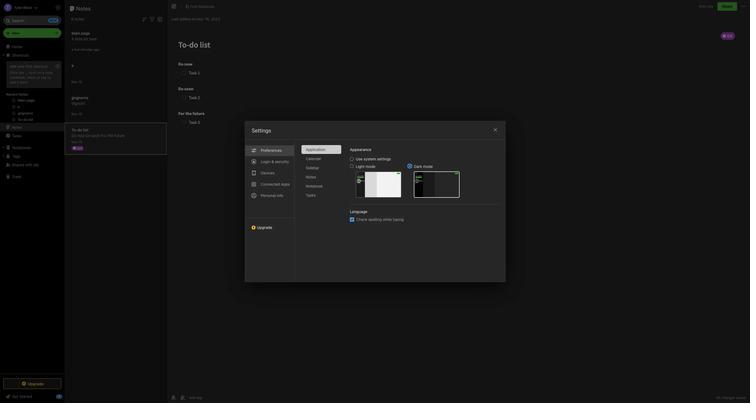 Task type: locate. For each thing, give the bounding box(es) containing it.
while
[[383, 217, 392, 222]]

tab list containing application
[[301, 145, 345, 282]]

3 nov 14 from the top
[[72, 140, 82, 144]]

last edited on nov 14, 2023
[[171, 17, 220, 21]]

sfgnsfd
[[72, 101, 85, 106]]

a few minutes ago
[[72, 47, 99, 51]]

on inside note window element
[[192, 17, 196, 21]]

the right 'for'
[[108, 133, 113, 138]]

a left few
[[72, 47, 73, 51]]

0 vertical spatial notebook
[[198, 4, 214, 8]]

the inside group
[[19, 70, 24, 75]]

notebook
[[198, 4, 214, 8], [306, 184, 323, 189]]

note,
[[45, 70, 53, 75]]

mode right 'dark'
[[423, 164, 433, 169]]

&
[[271, 159, 274, 164]]

shared with me link
[[0, 161, 64, 169]]

0 vertical spatial 14
[[78, 80, 82, 84]]

to-do list do now do soon for the future
[[72, 128, 125, 138]]

tasks
[[12, 134, 22, 138], [306, 193, 315, 198]]

nov 14 up 0/3
[[72, 140, 82, 144]]

e
[[72, 63, 74, 68]]

page
[[81, 31, 90, 35]]

upgrade button
[[245, 218, 294, 232], [3, 379, 61, 389]]

light mode
[[356, 164, 375, 169]]

calendar
[[306, 157, 321, 161]]

new button
[[3, 28, 61, 38]]

0 vertical spatial on
[[192, 17, 196, 21]]

4 notes
[[71, 17, 84, 21]]

a up tag
[[42, 70, 44, 75]]

upgrade
[[257, 225, 272, 230], [28, 382, 44, 386]]

use
[[356, 157, 362, 161]]

option group
[[350, 157, 459, 198]]

tab list for application
[[245, 140, 295, 282]]

2 vertical spatial nov 14
[[72, 140, 82, 144]]

0 horizontal spatial notebook
[[198, 4, 214, 8]]

tasks up notebooks
[[12, 134, 22, 138]]

dark mode
[[414, 164, 433, 169]]

preferences
[[261, 148, 282, 153]]

mode for light mode
[[365, 164, 375, 169]]

notebook down "notes" tab
[[306, 184, 323, 189]]

1 mode from the left
[[365, 164, 375, 169]]

1 vertical spatial the
[[108, 133, 113, 138]]

typing
[[393, 217, 404, 222]]

Note Editor text field
[[167, 26, 750, 392]]

1 horizontal spatial tasks
[[306, 193, 315, 198]]

1 vertical spatial tasks
[[306, 193, 315, 198]]

1 horizontal spatial notebook
[[306, 184, 323, 189]]

me
[[33, 163, 39, 167]]

14 up gngnsrns
[[78, 80, 82, 84]]

check spelling while typing
[[356, 217, 404, 222]]

Light mode radio
[[350, 164, 353, 168]]

1 vertical spatial 14
[[78, 112, 82, 116]]

1 horizontal spatial a
[[72, 47, 73, 51]]

tab list
[[245, 140, 295, 282], [301, 145, 345, 282]]

1 vertical spatial on
[[37, 70, 41, 75]]

nov inside note window element
[[197, 17, 204, 21]]

0 horizontal spatial upgrade
[[28, 382, 44, 386]]

1 horizontal spatial tab list
[[301, 145, 345, 282]]

group
[[0, 59, 64, 125]]

tag
[[41, 75, 46, 80]]

info
[[277, 193, 283, 198]]

do down to-
[[72, 133, 76, 138]]

tab list for appearance
[[301, 145, 345, 282]]

on
[[192, 17, 196, 21], [37, 70, 41, 75]]

nov 14 up gngnsrns
[[72, 80, 82, 84]]

0 horizontal spatial tab list
[[245, 140, 295, 282]]

14 down the sfgnsfd
[[78, 112, 82, 116]]

shortcut
[[33, 64, 47, 69]]

group containing add your first shortcut
[[0, 59, 64, 125]]

stack
[[27, 75, 36, 80]]

14
[[78, 80, 82, 84], [78, 112, 82, 116], [78, 140, 82, 144]]

list
[[83, 128, 88, 132]]

Search text field
[[7, 16, 58, 25]]

main
[[72, 31, 80, 35]]

notes right recent
[[19, 92, 28, 97]]

notebooks link
[[0, 143, 64, 152]]

tab list containing preferences
[[245, 140, 295, 282]]

None search field
[[7, 16, 58, 25]]

14 up 0/3
[[78, 140, 82, 144]]

the
[[19, 70, 24, 75], [108, 133, 113, 138]]

icon on a note, notebook, stack or tag to add it here.
[[10, 70, 53, 84]]

do
[[72, 133, 76, 138], [86, 133, 90, 138]]

0 horizontal spatial do
[[72, 133, 76, 138]]

notes down sidebar
[[306, 175, 316, 179]]

Check spelling while typing checkbox
[[350, 217, 354, 222]]

a
[[72, 47, 73, 51], [42, 70, 44, 75]]

minutes
[[81, 47, 93, 51]]

tree
[[0, 42, 65, 374]]

2 do from the left
[[86, 133, 90, 138]]

application
[[306, 147, 325, 152]]

0 horizontal spatial mode
[[365, 164, 375, 169]]

future
[[114, 133, 125, 138]]

1 vertical spatial upgrade
[[28, 382, 44, 386]]

soon
[[91, 133, 100, 138]]

mode
[[365, 164, 375, 169], [423, 164, 433, 169]]

0 horizontal spatial the
[[19, 70, 24, 75]]

the left ...
[[19, 70, 24, 75]]

recent notes
[[6, 92, 28, 97]]

few
[[74, 47, 80, 51]]

0 vertical spatial the
[[19, 70, 24, 75]]

on right edited
[[192, 17, 196, 21]]

nov 14 down the sfgnsfd
[[72, 112, 82, 116]]

1 horizontal spatial upgrade
[[257, 225, 272, 230]]

1 horizontal spatial do
[[86, 133, 90, 138]]

first notebook
[[190, 4, 214, 8]]

add
[[10, 64, 16, 69]]

notebook tab
[[301, 182, 341, 191]]

option group containing use system settings
[[350, 157, 459, 198]]

new
[[12, 31, 20, 35]]

1 vertical spatial nov 14
[[72, 112, 82, 116]]

notes
[[74, 17, 84, 21]]

0 horizontal spatial upgrade button
[[3, 379, 61, 389]]

1 do from the left
[[72, 133, 76, 138]]

2023
[[211, 17, 220, 21]]

now
[[77, 133, 85, 138]]

on inside the icon on a note, notebook, stack or tag to add it here.
[[37, 70, 41, 75]]

nov left 14, on the left of the page
[[197, 17, 204, 21]]

0 horizontal spatial on
[[37, 70, 41, 75]]

language
[[350, 209, 367, 214]]

mode down the system
[[365, 164, 375, 169]]

little
[[75, 36, 83, 41]]

2 vertical spatial 14
[[78, 140, 82, 144]]

do down list
[[86, 133, 90, 138]]

mode for dark mode
[[423, 164, 433, 169]]

0 horizontal spatial tasks
[[12, 134, 22, 138]]

1 horizontal spatial on
[[192, 17, 196, 21]]

1 horizontal spatial mode
[[423, 164, 433, 169]]

share button
[[717, 2, 737, 11]]

2 nov 14 from the top
[[72, 112, 82, 116]]

on up "or"
[[37, 70, 41, 75]]

shared
[[12, 163, 24, 167]]

here
[[89, 36, 97, 41]]

connected
[[261, 182, 280, 187]]

0 horizontal spatial a
[[42, 70, 44, 75]]

1 vertical spatial a
[[42, 70, 44, 75]]

close image
[[492, 127, 498, 133]]

0 vertical spatial nov 14
[[72, 80, 82, 84]]

1 vertical spatial notebook
[[306, 184, 323, 189]]

1 horizontal spatial upgrade button
[[245, 218, 294, 232]]

notebook right "first"
[[198, 4, 214, 8]]

1 horizontal spatial the
[[108, 133, 113, 138]]

shared with me
[[12, 163, 39, 167]]

tasks down notebook "tab"
[[306, 193, 315, 198]]

0 vertical spatial tasks
[[12, 134, 22, 138]]

sidebar tab
[[301, 164, 341, 172]]

security
[[275, 159, 289, 164]]

notes
[[76, 5, 91, 12], [19, 92, 28, 97], [12, 125, 22, 129], [306, 175, 316, 179]]

all
[[716, 396, 720, 400]]

tags button
[[0, 152, 64, 161]]

0/3
[[77, 146, 82, 150]]

notes up notes
[[76, 5, 91, 12]]

2 mode from the left
[[423, 164, 433, 169]]

ago
[[94, 47, 99, 51]]

note window element
[[167, 0, 750, 403]]



Task type: vqa. For each thing, say whether or not it's contained in the screenshot.
Login & security
yes



Task type: describe. For each thing, give the bounding box(es) containing it.
shortcuts
[[12, 53, 29, 57]]

to
[[47, 75, 51, 80]]

sidebar
[[306, 166, 319, 170]]

expand tags image
[[1, 154, 6, 158]]

the inside to-do list do now do soon for the future
[[108, 133, 113, 138]]

first
[[190, 4, 197, 8]]

first
[[26, 64, 32, 69]]

application tab
[[301, 145, 341, 154]]

first notebook button
[[183, 3, 216, 10]]

devices
[[261, 171, 274, 175]]

notebook inside button
[[198, 4, 214, 8]]

spelling
[[368, 217, 382, 222]]

do
[[78, 128, 82, 132]]

shortcuts button
[[0, 51, 64, 59]]

your
[[17, 64, 25, 69]]

tags
[[12, 154, 20, 159]]

Use system settings radio
[[350, 157, 353, 161]]

gngnsrns
[[72, 95, 88, 100]]

expand note image
[[171, 3, 177, 10]]

check
[[356, 217, 367, 222]]

...
[[25, 70, 28, 75]]

nov down e
[[72, 80, 78, 84]]

only you
[[699, 4, 713, 8]]

notes inside tab
[[306, 175, 316, 179]]

add a reminder image
[[170, 395, 177, 401]]

expand notebooks image
[[1, 145, 6, 150]]

recent
[[6, 92, 18, 97]]

all changes saved
[[716, 396, 746, 400]]

only
[[699, 4, 706, 8]]

1 vertical spatial upgrade button
[[3, 379, 61, 389]]

tasks inside button
[[12, 134, 22, 138]]

a
[[72, 36, 74, 41]]

home link
[[0, 42, 65, 51]]

it
[[17, 80, 19, 84]]

settings
[[252, 127, 271, 134]]

4
[[71, 17, 73, 21]]

share
[[722, 4, 733, 9]]

personal
[[261, 193, 276, 198]]

notes link
[[0, 123, 64, 132]]

1 14 from the top
[[78, 80, 82, 84]]

click the ...
[[10, 70, 28, 75]]

0 vertical spatial a
[[72, 47, 73, 51]]

click
[[10, 70, 18, 75]]

0 vertical spatial upgrade
[[257, 225, 272, 230]]

add
[[10, 80, 16, 84]]

appearance
[[350, 147, 371, 152]]

notes inside group
[[19, 92, 28, 97]]

icon
[[29, 70, 36, 75]]

2 14 from the top
[[78, 112, 82, 116]]

notebook,
[[10, 75, 26, 80]]

main page a little bit here
[[72, 31, 97, 41]]

edited
[[180, 17, 191, 21]]

or
[[37, 75, 40, 80]]

3 14 from the top
[[78, 140, 82, 144]]

Dark mode radio
[[408, 164, 412, 168]]

use system settings
[[356, 157, 391, 161]]

tasks tab
[[301, 191, 341, 200]]

saved
[[736, 396, 746, 400]]

login & security
[[261, 159, 289, 164]]

add tag image
[[179, 395, 186, 401]]

tasks inside tab
[[306, 193, 315, 198]]

settings image
[[55, 4, 61, 11]]

personal info
[[261, 193, 283, 198]]

notebook inside "tab"
[[306, 184, 323, 189]]

notes up "tasks" button
[[12, 125, 22, 129]]

add your first shortcut
[[10, 64, 47, 69]]

login
[[261, 159, 270, 164]]

1 nov 14 from the top
[[72, 80, 82, 84]]

apps
[[281, 182, 290, 187]]

last
[[171, 17, 179, 21]]

you
[[707, 4, 713, 8]]

14,
[[205, 17, 210, 21]]

dark
[[414, 164, 422, 169]]

settings
[[377, 157, 391, 161]]

to-
[[72, 128, 78, 132]]

light
[[356, 164, 364, 169]]

for
[[101, 133, 107, 138]]

0 vertical spatial upgrade button
[[245, 218, 294, 232]]

trash
[[12, 174, 21, 179]]

tasks button
[[0, 132, 64, 140]]

with
[[25, 163, 32, 167]]

bit
[[84, 36, 88, 41]]

system
[[363, 157, 376, 161]]

trash link
[[0, 172, 64, 181]]

a inside the icon on a note, notebook, stack or tag to add it here.
[[42, 70, 44, 75]]

tree containing home
[[0, 42, 65, 374]]

calendar tab
[[301, 154, 341, 163]]

connected apps
[[261, 182, 290, 187]]

nov down the sfgnsfd
[[72, 112, 78, 116]]

changes
[[721, 396, 735, 400]]

notebooks
[[12, 145, 31, 150]]

here.
[[20, 80, 28, 84]]

notes tab
[[301, 173, 341, 182]]

nov up 0/3
[[72, 140, 78, 144]]



